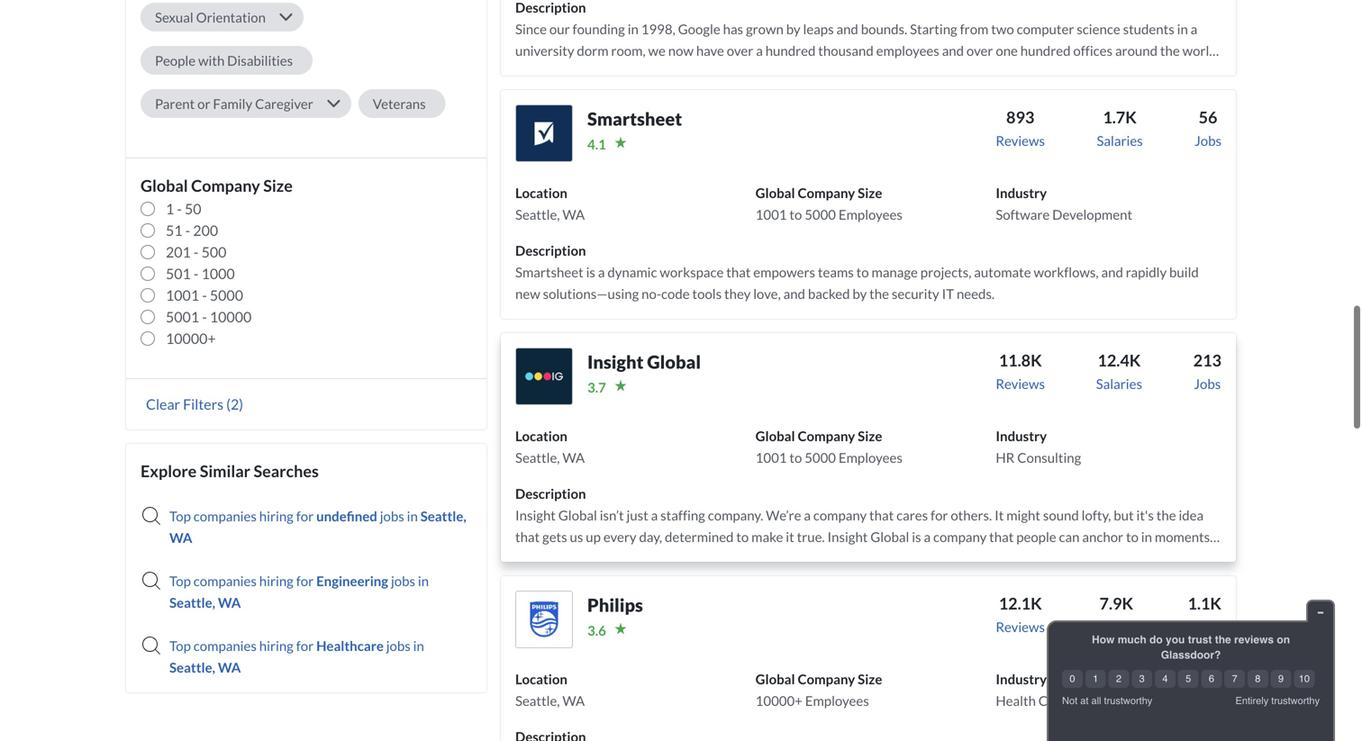 Task type: describe. For each thing, give the bounding box(es) containing it.
reviews for smartsheet
[[996, 132, 1046, 149]]

213 jobs
[[1194, 351, 1222, 392]]

5000 for insight global
[[805, 450, 837, 466]]

500
[[202, 243, 227, 261]]

tools
[[693, 286, 722, 302]]

4
[[1163, 674, 1169, 685]]

workspace
[[660, 264, 724, 280]]

1 vertical spatial 1001
[[166, 287, 199, 304]]

salaries for insight global
[[1097, 376, 1143, 392]]

top companies hiring for engineering jobs in seattle, wa
[[169, 573, 429, 611]]

empowers
[[754, 264, 816, 280]]

hiring for engineering
[[259, 573, 294, 589]]

location for philips
[[516, 671, 568, 688]]

new
[[516, 286, 541, 302]]

consulting
[[1018, 450, 1082, 466]]

1 trustworthy from the left
[[1105, 696, 1153, 707]]

global company size 10000+ employees
[[756, 671, 883, 709]]

care
[[1039, 693, 1068, 709]]

company for smartsheet
[[798, 185, 856, 201]]

for for undefined
[[296, 508, 314, 525]]

12.1k
[[999, 594, 1043, 614]]

sexual
[[155, 9, 194, 25]]

global company size 1001 to 5000 employees for smartsheet
[[756, 185, 903, 223]]

2 trustworthy from the left
[[1272, 696, 1321, 707]]

1.1k jobs
[[1189, 594, 1222, 635]]

companies for top companies hiring for engineering jobs in seattle, wa
[[194, 573, 257, 589]]

reviews for philips
[[996, 619, 1046, 635]]

clear filters (2) button
[[141, 395, 249, 414]]

5000 for smartsheet
[[805, 206, 837, 223]]

- for 1001
[[202, 287, 207, 304]]

by
[[853, 286, 867, 302]]

industry hr consulting
[[996, 428, 1082, 466]]

3.6
[[588, 623, 606, 639]]

security
[[892, 286, 940, 302]]

industry for insight global
[[996, 428, 1048, 444]]

projects,
[[921, 264, 972, 280]]

50
[[185, 200, 202, 218]]

201 - 500
[[166, 243, 227, 261]]

you
[[1166, 634, 1186, 647]]

family
[[213, 95, 253, 112]]

trust
[[1189, 634, 1213, 647]]

8
[[1256, 674, 1261, 685]]

workflows,
[[1034, 264, 1099, 280]]

wa inside top companies hiring for healthcare jobs in seattle, wa
[[218, 660, 241, 676]]

they
[[725, 286, 751, 302]]

51
[[166, 222, 183, 239]]

global company size
[[141, 176, 293, 196]]

insight global
[[588, 351, 701, 373]]

global for philips
[[756, 671, 796, 688]]

top companies hiring for healthcare jobs in seattle, wa
[[169, 638, 424, 676]]

in for top companies hiring for engineering jobs in seattle, wa
[[418, 573, 429, 589]]

is
[[586, 264, 596, 280]]

how much do you trust the reviews on glassdoor?
[[1093, 634, 1291, 662]]

10
[[1300, 674, 1311, 685]]

size for smartsheet
[[858, 185, 883, 201]]

1 for 1
[[1094, 674, 1099, 685]]

disabilities
[[227, 52, 293, 68]]

filters
[[183, 396, 224, 413]]

backed
[[808, 286, 850, 302]]

employees for smartsheet
[[839, 206, 903, 223]]

&
[[1122, 693, 1132, 709]]

manage
[[872, 264, 918, 280]]

sexual orientation
[[155, 9, 266, 25]]

a
[[598, 264, 605, 280]]

engineering
[[316, 573, 389, 589]]

- for 1
[[177, 200, 182, 218]]

people with disabilities
[[155, 52, 293, 68]]

- for 501
[[194, 265, 199, 283]]

teams
[[818, 264, 854, 280]]

location seattle, wa for insight global
[[516, 428, 585, 466]]

seattle, inside top companies hiring for healthcare jobs in seattle, wa
[[169, 660, 215, 676]]

jobs for insight global
[[1195, 376, 1222, 392]]

wa inside seattle, wa
[[169, 530, 192, 546]]

size for insight global
[[858, 428, 883, 444]]

solutions—using
[[543, 286, 639, 302]]

that
[[727, 264, 751, 280]]

1000
[[202, 265, 235, 283]]

1001 - 5000
[[166, 287, 243, 304]]

description for description
[[516, 486, 586, 502]]

insight
[[588, 351, 644, 373]]

1 for 1 - 50
[[166, 200, 174, 218]]

- for 5001
[[202, 308, 207, 326]]

clear filters (2)
[[146, 396, 243, 413]]

company for philips
[[798, 671, 856, 688]]

software
[[996, 206, 1050, 223]]

wa inside top companies hiring for engineering jobs in seattle, wa
[[218, 595, 241, 611]]

description smartsheet is a dynamic workspace that empowers teams to manage projects, automate workflows, and rapidly build new solutions—using no-code tools they love, and backed by the security it needs.
[[516, 242, 1200, 302]]

industry software development
[[996, 185, 1133, 223]]

explore similar searches
[[141, 461, 319, 481]]

10000
[[210, 308, 252, 326]]

9
[[1279, 674, 1285, 685]]

industry for smartsheet
[[996, 185, 1048, 201]]

in for top companies hiring for healthcare jobs in seattle, wa
[[413, 638, 424, 654]]

dynamic
[[608, 264, 658, 280]]

7.9k
[[1100, 594, 1134, 614]]

philips image
[[516, 591, 573, 649]]

description for description smartsheet is a dynamic workspace that empowers teams to manage projects, automate workflows, and rapidly build new solutions—using no-code tools they love, and backed by the security it needs.
[[516, 242, 586, 259]]

it
[[943, 286, 955, 302]]

employees for insight global
[[839, 450, 903, 466]]

jobs for philips
[[1192, 619, 1219, 635]]

salaries for philips
[[1094, 619, 1140, 635]]

orientation
[[196, 9, 266, 25]]

1001 for insight global
[[756, 450, 787, 466]]

12.1k reviews
[[996, 594, 1046, 635]]

entirely trustworthy
[[1236, 696, 1321, 707]]

2
[[1117, 674, 1122, 685]]

to for insight global
[[790, 450, 803, 466]]

global for insight global
[[756, 428, 796, 444]]

51 - 200
[[166, 222, 218, 239]]

- for 51
[[185, 222, 190, 239]]

213
[[1194, 351, 1222, 370]]

caregiver
[[255, 95, 313, 112]]

0 horizontal spatial and
[[784, 286, 806, 302]]

location for insight global
[[516, 428, 568, 444]]

4.1
[[588, 136, 606, 152]]

top for top companies hiring for engineering jobs in seattle, wa
[[169, 573, 191, 589]]

companies for top companies hiring for healthcare jobs in seattle, wa
[[194, 638, 257, 654]]

the inside 'description smartsheet is a dynamic workspace that empowers teams to manage projects, automate workflows, and rapidly build new solutions—using no-code tools they love, and backed by the security it needs.'
[[870, 286, 890, 302]]

health
[[996, 693, 1037, 709]]

insight global image
[[516, 348, 573, 406]]



Task type: locate. For each thing, give the bounding box(es) containing it.
0 vertical spatial reviews
[[996, 132, 1046, 149]]

for left undefined at the bottom left
[[296, 508, 314, 525]]

1001
[[756, 206, 787, 223], [166, 287, 199, 304], [756, 450, 787, 466]]

1 vertical spatial salaries
[[1097, 376, 1143, 392]]

2 vertical spatial top
[[169, 638, 191, 654]]

salaries
[[1097, 132, 1144, 149], [1097, 376, 1143, 392], [1094, 619, 1140, 635]]

1 vertical spatial 10000+
[[756, 693, 803, 709]]

companies inside top companies hiring for healthcare jobs in seattle, wa
[[194, 638, 257, 654]]

top for top companies hiring for healthcare jobs in seattle, wa
[[169, 638, 191, 654]]

2 industry from the top
[[996, 428, 1048, 444]]

industry for philips
[[996, 671, 1048, 688]]

healthcare
[[316, 638, 384, 654]]

seattle,
[[516, 206, 560, 223], [516, 450, 560, 466], [421, 508, 467, 525], [169, 595, 215, 611], [169, 660, 215, 676], [516, 693, 560, 709]]

1 vertical spatial to
[[857, 264, 870, 280]]

1 vertical spatial and
[[784, 286, 806, 302]]

build
[[1170, 264, 1200, 280]]

jobs for smartsheet
[[1195, 132, 1222, 149]]

in right healthcare
[[413, 638, 424, 654]]

philips
[[588, 595, 643, 616]]

893
[[1007, 107, 1035, 127]]

1 vertical spatial employees
[[839, 450, 903, 466]]

explore
[[141, 461, 197, 481]]

location for smartsheet
[[516, 185, 568, 201]]

smartsheet
[[588, 108, 683, 130], [516, 264, 584, 280]]

smartsheet inside 'description smartsheet is a dynamic workspace that empowers teams to manage projects, automate workflows, and rapidly build new solutions—using no-code tools they love, and backed by the security it needs.'
[[516, 264, 584, 280]]

2 vertical spatial salaries
[[1094, 619, 1140, 635]]

5
[[1186, 674, 1192, 685]]

location
[[516, 185, 568, 201], [516, 428, 568, 444], [516, 671, 568, 688]]

at
[[1081, 696, 1089, 707]]

1 vertical spatial location seattle, wa
[[516, 428, 585, 466]]

people
[[155, 52, 196, 68]]

0 vertical spatial jobs
[[380, 508, 405, 525]]

jobs down 213
[[1195, 376, 1222, 392]]

hiring for undefined
[[259, 508, 294, 525]]

1 vertical spatial 1
[[1094, 674, 1099, 685]]

for left healthcare
[[296, 638, 314, 654]]

0 vertical spatial industry
[[996, 185, 1048, 201]]

development
[[1053, 206, 1133, 223]]

jobs right undefined at the bottom left
[[380, 508, 405, 525]]

jobs inside 213 jobs
[[1195, 376, 1222, 392]]

jobs for healthcare
[[386, 638, 411, 654]]

5001
[[166, 308, 199, 326]]

in inside top companies hiring for healthcare jobs in seattle, wa
[[413, 638, 424, 654]]

do
[[1150, 634, 1163, 647]]

industry health care services & hospitals
[[996, 671, 1190, 709]]

2 vertical spatial employees
[[806, 693, 870, 709]]

1 reviews from the top
[[996, 132, 1046, 149]]

on
[[1278, 634, 1291, 647]]

1
[[166, 200, 174, 218], [1094, 674, 1099, 685]]

in inside top companies hiring for engineering jobs in seattle, wa
[[418, 573, 429, 589]]

global for smartsheet
[[756, 185, 796, 201]]

hr
[[996, 450, 1015, 466]]

in for top companies hiring for undefined jobs in
[[407, 508, 418, 525]]

2 location from the top
[[516, 428, 568, 444]]

and down empowers
[[784, 286, 806, 302]]

global company size 1001 to 5000 employees for insight global
[[756, 428, 903, 466]]

1 horizontal spatial and
[[1102, 264, 1124, 280]]

7
[[1233, 674, 1238, 685]]

1 location from the top
[[516, 185, 568, 201]]

1 vertical spatial companies
[[194, 573, 257, 589]]

1 horizontal spatial 10000+
[[756, 693, 803, 709]]

industry inside industry health care services & hospitals
[[996, 671, 1048, 688]]

0 vertical spatial companies
[[194, 508, 257, 525]]

- down 501 - 1000
[[202, 287, 207, 304]]

parent
[[155, 95, 195, 112]]

reviews for insight global
[[996, 376, 1046, 392]]

2 global company size 1001 to 5000 employees from the top
[[756, 428, 903, 466]]

top for top companies hiring for undefined jobs in
[[169, 508, 191, 525]]

1.1k
[[1189, 594, 1222, 614]]

in right engineering
[[418, 573, 429, 589]]

location down insight global image
[[516, 428, 568, 444]]

10000+ inside global company size 10000+ employees
[[756, 693, 803, 709]]

1 horizontal spatial trustworthy
[[1272, 696, 1321, 707]]

11.8k
[[999, 351, 1043, 370]]

0 horizontal spatial trustworthy
[[1105, 696, 1153, 707]]

1 - 50
[[166, 200, 202, 218]]

1 industry from the top
[[996, 185, 1048, 201]]

1 horizontal spatial 1
[[1094, 674, 1099, 685]]

to inside 'description smartsheet is a dynamic workspace that empowers teams to manage projects, automate workflows, and rapidly build new solutions—using no-code tools they love, and backed by the security it needs.'
[[857, 264, 870, 280]]

in right undefined at the bottom left
[[407, 508, 418, 525]]

jobs right engineering
[[391, 573, 416, 589]]

2 for from the top
[[296, 573, 314, 589]]

1 companies from the top
[[194, 508, 257, 525]]

0 vertical spatial 1
[[166, 200, 174, 218]]

industry up health
[[996, 671, 1048, 688]]

jobs down 1.1k
[[1192, 619, 1219, 635]]

1 vertical spatial industry
[[996, 428, 1048, 444]]

jobs right healthcare
[[386, 638, 411, 654]]

2 vertical spatial jobs
[[1192, 619, 1219, 635]]

0 vertical spatial 1001
[[756, 206, 787, 223]]

1 vertical spatial global company size 1001 to 5000 employees
[[756, 428, 903, 466]]

0 vertical spatial smartsheet
[[588, 108, 683, 130]]

size inside global company size 10000+ employees
[[858, 671, 883, 688]]

- left 50
[[177, 200, 182, 218]]

the right by
[[870, 286, 890, 302]]

hiring down top companies hiring for engineering jobs in seattle, wa
[[259, 638, 294, 654]]

trustworthy down 10
[[1272, 696, 1321, 707]]

location down philips image
[[516, 671, 568, 688]]

1 vertical spatial top
[[169, 573, 191, 589]]

smartsheet image
[[516, 104, 573, 162]]

trustworthy
[[1105, 696, 1153, 707], [1272, 696, 1321, 707]]

salaries for smartsheet
[[1097, 132, 1144, 149]]

company inside global company size 10000+ employees
[[798, 671, 856, 688]]

3 companies from the top
[[194, 638, 257, 654]]

3 industry from the top
[[996, 671, 1048, 688]]

hiring for healthcare
[[259, 638, 294, 654]]

3 location from the top
[[516, 671, 568, 688]]

for inside top companies hiring for healthcare jobs in seattle, wa
[[296, 638, 314, 654]]

0 vertical spatial top
[[169, 508, 191, 525]]

1 up services
[[1094, 674, 1099, 685]]

hiring inside top companies hiring for engineering jobs in seattle, wa
[[259, 573, 294, 589]]

jobs down 56
[[1195, 132, 1222, 149]]

0 horizontal spatial 1
[[166, 200, 174, 218]]

automate
[[975, 264, 1032, 280]]

code
[[662, 286, 690, 302]]

rapidly
[[1127, 264, 1167, 280]]

3 location seattle, wa from the top
[[516, 671, 585, 709]]

2 vertical spatial to
[[790, 450, 803, 466]]

entirely
[[1236, 696, 1269, 707]]

to
[[790, 206, 803, 223], [857, 264, 870, 280], [790, 450, 803, 466]]

jobs for engineering
[[391, 573, 416, 589]]

hiring
[[259, 508, 294, 525], [259, 573, 294, 589], [259, 638, 294, 654]]

reviews down 11.8k
[[996, 376, 1046, 392]]

1001 for smartsheet
[[756, 206, 787, 223]]

location seattle, wa
[[516, 185, 585, 223], [516, 428, 585, 466], [516, 671, 585, 709]]

1 horizontal spatial the
[[1216, 634, 1232, 647]]

salaries down 12.4k
[[1097, 376, 1143, 392]]

12.4k salaries
[[1097, 351, 1143, 392]]

1 vertical spatial in
[[418, 573, 429, 589]]

1 vertical spatial smartsheet
[[516, 264, 584, 280]]

0 vertical spatial jobs
[[1195, 132, 1222, 149]]

5001 - 10000
[[166, 308, 252, 326]]

1 vertical spatial the
[[1216, 634, 1232, 647]]

6
[[1210, 674, 1215, 685]]

- for 201
[[194, 243, 199, 261]]

to for smartsheet
[[790, 206, 803, 223]]

hiring down searches
[[259, 508, 294, 525]]

1 up 51
[[166, 200, 174, 218]]

0 vertical spatial salaries
[[1097, 132, 1144, 149]]

industry inside industry hr consulting
[[996, 428, 1048, 444]]

1 vertical spatial jobs
[[391, 573, 416, 589]]

1 for from the top
[[296, 508, 314, 525]]

- right 51
[[185, 222, 190, 239]]

reviews down '12.1k'
[[996, 619, 1046, 635]]

- right 201
[[194, 243, 199, 261]]

jobs inside top companies hiring for healthcare jobs in seattle, wa
[[386, 638, 411, 654]]

1 vertical spatial 5000
[[210, 287, 243, 304]]

global company size 1001 to 5000 employees
[[756, 185, 903, 223], [756, 428, 903, 466]]

trustworthy down 2
[[1105, 696, 1153, 707]]

and
[[1102, 264, 1124, 280], [784, 286, 806, 302]]

love,
[[754, 286, 781, 302]]

for for healthcare
[[296, 638, 314, 654]]

and left rapidly
[[1102, 264, 1124, 280]]

0 horizontal spatial the
[[870, 286, 890, 302]]

2 location seattle, wa from the top
[[516, 428, 585, 466]]

2 vertical spatial companies
[[194, 638, 257, 654]]

2 hiring from the top
[[259, 573, 294, 589]]

no-
[[642, 286, 662, 302]]

all
[[1092, 696, 1102, 707]]

clear
[[146, 396, 180, 413]]

0 vertical spatial hiring
[[259, 508, 294, 525]]

0 vertical spatial in
[[407, 508, 418, 525]]

with
[[198, 52, 225, 68]]

jobs inside 1.1k jobs
[[1192, 619, 1219, 635]]

reviews
[[996, 132, 1046, 149], [996, 376, 1046, 392], [996, 619, 1046, 635]]

(2)
[[226, 396, 243, 413]]

employees inside global company size 10000+ employees
[[806, 693, 870, 709]]

employees
[[839, 206, 903, 223], [839, 450, 903, 466], [806, 693, 870, 709]]

location seattle, wa down insight global image
[[516, 428, 585, 466]]

2 vertical spatial in
[[413, 638, 424, 654]]

1 vertical spatial hiring
[[259, 573, 294, 589]]

in
[[407, 508, 418, 525], [418, 573, 429, 589], [413, 638, 424, 654]]

industry inside industry software development
[[996, 185, 1048, 201]]

5000
[[805, 206, 837, 223], [210, 287, 243, 304], [805, 450, 837, 466]]

services
[[1070, 693, 1120, 709]]

2 vertical spatial hiring
[[259, 638, 294, 654]]

2 vertical spatial reviews
[[996, 619, 1046, 635]]

3 for from the top
[[296, 638, 314, 654]]

veterans
[[373, 95, 426, 112]]

for left engineering
[[296, 573, 314, 589]]

501
[[166, 265, 191, 283]]

1 vertical spatial location
[[516, 428, 568, 444]]

0 vertical spatial 5000
[[805, 206, 837, 223]]

3 hiring from the top
[[259, 638, 294, 654]]

2 top from the top
[[169, 573, 191, 589]]

smartsheet up new
[[516, 264, 584, 280]]

1 global company size 1001 to 5000 employees from the top
[[756, 185, 903, 223]]

location seattle, wa for philips
[[516, 671, 585, 709]]

1 vertical spatial description
[[516, 486, 586, 502]]

2 companies from the top
[[194, 573, 257, 589]]

1 description from the top
[[516, 242, 586, 259]]

salaries down 1.7k
[[1097, 132, 1144, 149]]

2 vertical spatial location seattle, wa
[[516, 671, 585, 709]]

industry up software
[[996, 185, 1048, 201]]

0
[[1070, 674, 1076, 685]]

description inside 'description smartsheet is a dynamic workspace that empowers teams to manage projects, automate workflows, and rapidly build new solutions—using no-code tools they love, and backed by the security it needs.'
[[516, 242, 586, 259]]

1 vertical spatial for
[[296, 573, 314, 589]]

wa
[[563, 206, 585, 223], [563, 450, 585, 466], [169, 530, 192, 546], [218, 595, 241, 611], [218, 660, 241, 676], [563, 693, 585, 709]]

much
[[1118, 634, 1147, 647]]

for for engineering
[[296, 573, 314, 589]]

companies for top companies hiring for undefined jobs in
[[194, 508, 257, 525]]

2 vertical spatial jobs
[[386, 638, 411, 654]]

needs.
[[957, 286, 995, 302]]

893 reviews
[[996, 107, 1046, 149]]

companies inside top companies hiring for engineering jobs in seattle, wa
[[194, 573, 257, 589]]

parent or family caregiver
[[155, 95, 313, 112]]

0 vertical spatial employees
[[839, 206, 903, 223]]

jobs
[[1195, 132, 1222, 149], [1195, 376, 1222, 392], [1192, 619, 1219, 635]]

12.4k
[[1098, 351, 1141, 370]]

1 horizontal spatial smartsheet
[[588, 108, 683, 130]]

reviews
[[1235, 634, 1275, 647]]

1.7k
[[1104, 107, 1137, 127]]

the right the trust on the bottom right of the page
[[1216, 634, 1232, 647]]

0 vertical spatial to
[[790, 206, 803, 223]]

smartsheet up 4.1
[[588, 108, 683, 130]]

industry up hr
[[996, 428, 1048, 444]]

top inside top companies hiring for healthcare jobs in seattle, wa
[[169, 638, 191, 654]]

1 hiring from the top
[[259, 508, 294, 525]]

1 vertical spatial reviews
[[996, 376, 1046, 392]]

seattle, inside seattle, wa
[[421, 508, 467, 525]]

56
[[1199, 107, 1218, 127]]

2 vertical spatial industry
[[996, 671, 1048, 688]]

1 vertical spatial jobs
[[1195, 376, 1222, 392]]

201
[[166, 243, 191, 261]]

1 top from the top
[[169, 508, 191, 525]]

for inside top companies hiring for engineering jobs in seattle, wa
[[296, 573, 314, 589]]

0 horizontal spatial 10000+
[[166, 330, 216, 347]]

size for philips
[[858, 671, 883, 688]]

location seattle, wa down smartsheet image at the left of the page
[[516, 185, 585, 223]]

jobs for undefined
[[380, 508, 405, 525]]

top companies hiring for undefined jobs in
[[169, 508, 421, 525]]

hiring down the top companies hiring for undefined jobs in
[[259, 573, 294, 589]]

0 horizontal spatial smartsheet
[[516, 264, 584, 280]]

3 reviews from the top
[[996, 619, 1046, 635]]

2 vertical spatial location
[[516, 671, 568, 688]]

top inside top companies hiring for engineering jobs in seattle, wa
[[169, 573, 191, 589]]

salaries down 7.9k on the bottom
[[1094, 619, 1140, 635]]

location seattle, wa down philips image
[[516, 671, 585, 709]]

reviews down 893
[[996, 132, 1046, 149]]

2 vertical spatial 1001
[[756, 450, 787, 466]]

- down 1001 - 5000
[[202, 308, 207, 326]]

the inside how much do you trust the reviews on glassdoor?
[[1216, 634, 1232, 647]]

0 vertical spatial location
[[516, 185, 568, 201]]

1 location seattle, wa from the top
[[516, 185, 585, 223]]

2 reviews from the top
[[996, 376, 1046, 392]]

0 vertical spatial the
[[870, 286, 890, 302]]

global inside global company size 10000+ employees
[[756, 671, 796, 688]]

glassdoor?
[[1162, 649, 1222, 662]]

jobs inside top companies hiring for engineering jobs in seattle, wa
[[391, 573, 416, 589]]

0 vertical spatial location seattle, wa
[[516, 185, 585, 223]]

0 vertical spatial description
[[516, 242, 586, 259]]

0 vertical spatial 10000+
[[166, 330, 216, 347]]

2 vertical spatial 5000
[[805, 450, 837, 466]]

2 vertical spatial for
[[296, 638, 314, 654]]

0 vertical spatial and
[[1102, 264, 1124, 280]]

-
[[177, 200, 182, 218], [185, 222, 190, 239], [194, 243, 199, 261], [194, 265, 199, 283], [202, 287, 207, 304], [202, 308, 207, 326]]

not at all trustworthy
[[1063, 696, 1153, 707]]

hiring inside top companies hiring for healthcare jobs in seattle, wa
[[259, 638, 294, 654]]

hospitals
[[1134, 693, 1190, 709]]

location down smartsheet image at the left of the page
[[516, 185, 568, 201]]

0 vertical spatial global company size 1001 to 5000 employees
[[756, 185, 903, 223]]

2 description from the top
[[516, 486, 586, 502]]

7.9k salaries
[[1094, 594, 1140, 635]]

- right 501
[[194, 265, 199, 283]]

3 top from the top
[[169, 638, 191, 654]]

seattle, inside top companies hiring for engineering jobs in seattle, wa
[[169, 595, 215, 611]]

company for insight global
[[798, 428, 856, 444]]

location seattle, wa for smartsheet
[[516, 185, 585, 223]]

0 vertical spatial for
[[296, 508, 314, 525]]



Task type: vqa. For each thing, say whether or not it's contained in the screenshot.


